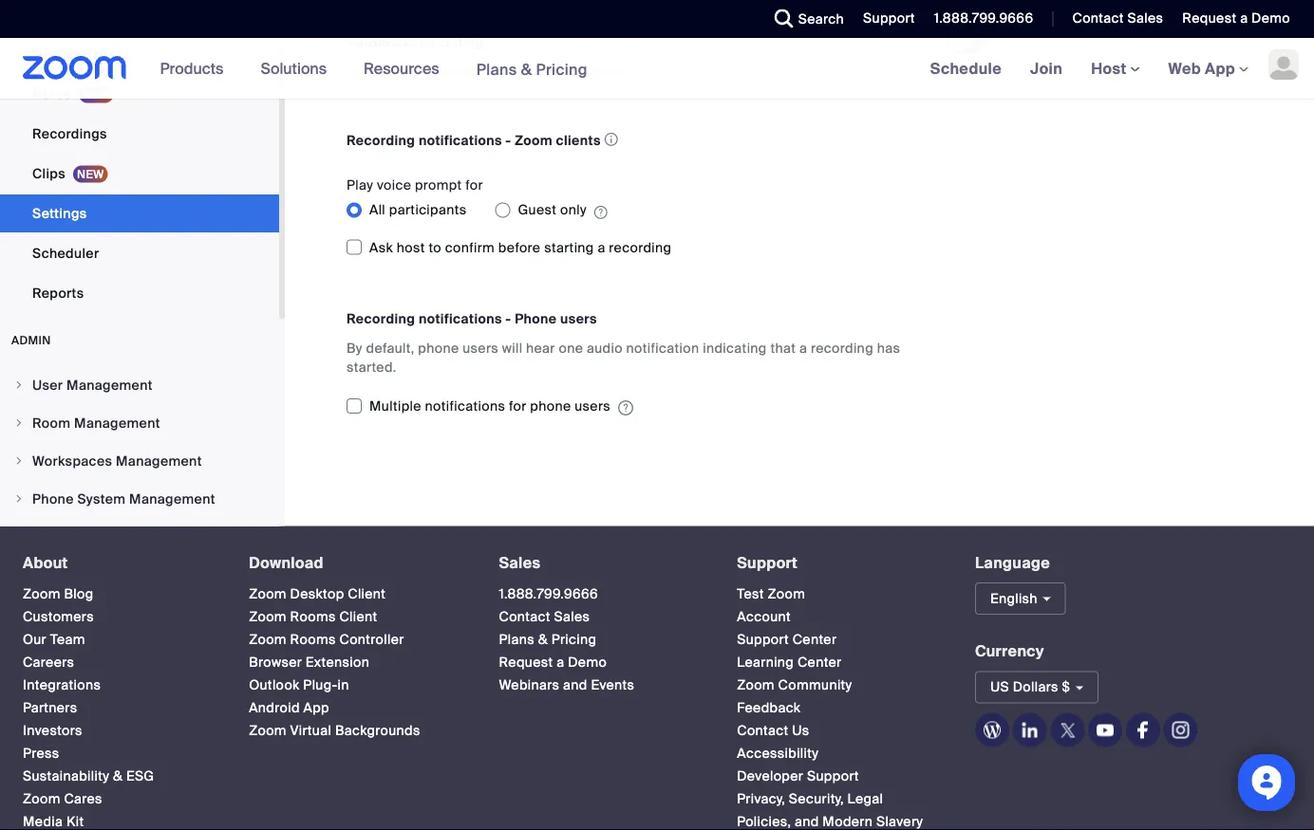Task type: vqa. For each thing, say whether or not it's contained in the screenshot.
"Show options" "icon"
no



Task type: describe. For each thing, give the bounding box(es) containing it.
sales inside 1.888.799.9666 contact sales plans & pricing request a demo webinars and events
[[554, 608, 590, 626]]

feedback button
[[737, 699, 801, 717]]

multiple
[[369, 398, 421, 415]]

legal
[[847, 790, 883, 808]]

host
[[397, 239, 425, 256]]

hear
[[526, 339, 555, 357]]

clients
[[556, 132, 601, 149]]

recording for recording notifications - zoom clients
[[347, 132, 415, 149]]

- for phone
[[505, 310, 511, 327]]

right image for workspaces management
[[13, 456, 25, 468]]

request a demo
[[1182, 9, 1290, 27]]

zoom desktop client zoom rooms client zoom rooms controller browser extension outlook plug-in android app zoom virtual backgrounds
[[249, 585, 420, 740]]

android app link
[[249, 699, 329, 717]]

sustainability
[[23, 768, 109, 785]]

pricing inside product information navigation
[[536, 59, 588, 79]]

accessibility link
[[737, 745, 819, 762]]

info outline image
[[605, 127, 618, 152]]

schedule link
[[916, 38, 1016, 99]]

integrations
[[23, 676, 101, 694]]

support center link
[[737, 631, 837, 648]]

notifications for phone
[[425, 398, 505, 415]]

media kit link
[[23, 813, 84, 831]]

contact us link
[[737, 722, 810, 740]]

zoom rooms controller link
[[249, 631, 404, 648]]

1.888.799.9666 for 1.888.799.9666 contact sales plans & pricing request a demo webinars and events
[[499, 585, 598, 603]]

product information navigation
[[146, 38, 602, 100]]

notifications for zoom
[[419, 132, 502, 149]]

1 horizontal spatial request
[[1182, 9, 1237, 27]]

a right starting
[[598, 239, 605, 256]]

notes link
[[0, 75, 279, 113]]

users for phone
[[560, 310, 597, 327]]

play
[[347, 177, 373, 194]]

management for room management
[[74, 415, 160, 432]]

browser extension link
[[249, 654, 370, 671]]

default,
[[366, 339, 415, 357]]

0 horizontal spatial for
[[466, 177, 483, 194]]

recording inside by default, phone users will hear one audio notification indicating that a recording has started.
[[811, 339, 873, 357]]

automatically
[[462, 63, 548, 81]]

products button
[[160, 38, 232, 99]]

community
[[778, 676, 852, 694]]

scheduler
[[32, 245, 99, 262]]

audio
[[587, 339, 623, 357]]

currency
[[975, 642, 1044, 662]]

press link
[[23, 745, 59, 762]]

plans inside 1.888.799.9666 contact sales plans & pricing request a demo webinars and events
[[499, 631, 535, 648]]

recording notifications - zoom clients
[[347, 132, 601, 149]]

1.888.799.9666 for 1.888.799.9666
[[934, 9, 1033, 27]]

& inside product information navigation
[[521, 59, 532, 79]]

join link
[[1016, 38, 1077, 99]]

notifications for phone
[[419, 310, 502, 327]]

zoom virtual backgrounds link
[[249, 722, 420, 740]]

and inside test zoom account support center learning center zoom community feedback contact us accessibility developer support privacy, security, legal policies, and modern slaver
[[795, 813, 819, 831]]

ask host to confirm before starting a recording
[[369, 239, 672, 256]]

careers link
[[23, 654, 74, 671]]

clips
[[32, 165, 65, 183]]

user management
[[32, 377, 153, 394]]

developer
[[737, 768, 804, 785]]

browser
[[249, 654, 302, 671]]

1.888.799.9666 link
[[499, 585, 598, 603]]

pricing inside 1.888.799.9666 contact sales plans & pricing request a demo webinars and events
[[551, 631, 597, 648]]

team
[[50, 631, 85, 648]]

recording notifications - zoom clients application
[[347, 127, 931, 153]]

play voice prompt for option group
[[347, 195, 949, 225]]

test
[[737, 585, 764, 603]]

reports
[[32, 285, 84, 302]]

users for phone
[[575, 398, 611, 415]]

demo inside 1.888.799.9666 contact sales plans & pricing request a demo webinars and events
[[568, 654, 607, 671]]

privacy,
[[737, 790, 785, 808]]

0 vertical spatial contact
[[1072, 9, 1124, 27]]

learn more about multiple notifications for phone users image
[[618, 399, 633, 416]]

that
[[770, 339, 796, 357]]

only
[[560, 201, 587, 219]]

all participants
[[369, 201, 467, 219]]

accessibility
[[737, 745, 819, 762]]

management down workspaces management menu item
[[129, 491, 215, 508]]

customers link
[[23, 608, 94, 626]]

desktop
[[290, 585, 344, 603]]

outlook
[[249, 676, 300, 694]]

privacy, security, legal policies, and modern slaver link
[[737, 790, 923, 831]]

webinars and events link
[[499, 676, 635, 694]]

zoom blog customers our team careers integrations partners investors press sustainability & esg zoom cares media kit
[[23, 585, 154, 831]]

and inside 1.888.799.9666 contact sales plans & pricing request a demo webinars and events
[[563, 676, 587, 694]]

schedule
[[930, 58, 1002, 78]]

contact inside 1.888.799.9666 contact sales plans & pricing request a demo webinars and events
[[499, 608, 550, 626]]

us dollars $
[[990, 679, 1070, 697]]

support up security,
[[807, 768, 859, 785]]

meetings
[[397, 63, 458, 81]]

room management menu item
[[0, 406, 279, 442]]

account link
[[737, 608, 791, 626]]

zoom cares link
[[23, 790, 102, 808]]

support right search
[[863, 9, 915, 27]]

plans inside product information navigation
[[476, 59, 517, 79]]

learning center link
[[737, 654, 842, 671]]

1 horizontal spatial recording
[[609, 239, 672, 256]]

contact sales
[[1072, 9, 1163, 27]]

1 vertical spatial phone
[[530, 398, 571, 415]]

recording notifications - phone users
[[347, 310, 597, 327]]

settings
[[32, 205, 87, 223]]

support down account link
[[737, 631, 789, 648]]

& inside 'zoom blog customers our team careers integrations partners investors press sustainability & esg zoom cares media kit'
[[113, 768, 123, 785]]

indicating
[[703, 339, 767, 357]]

has
[[877, 339, 900, 357]]

zoom blog link
[[23, 585, 94, 603]]

settings link
[[0, 195, 279, 233]]

zoom inside application
[[515, 132, 553, 149]]

- for zoom
[[505, 132, 511, 149]]

phone system management menu item
[[0, 482, 279, 518]]

2 rooms from the top
[[290, 631, 336, 648]]

starting
[[544, 239, 594, 256]]

clips link
[[0, 155, 279, 193]]

notification
[[626, 339, 699, 357]]

meetings navigation
[[916, 38, 1314, 100]]

0 vertical spatial demo
[[1252, 9, 1290, 27]]

workspaces management menu item
[[0, 444, 279, 480]]

us
[[792, 722, 810, 740]]

phone inside by default, phone users will hear one audio notification indicating that a recording has started.
[[418, 339, 459, 357]]

about link
[[23, 553, 68, 573]]

1 vertical spatial client
[[339, 608, 377, 626]]

language
[[975, 553, 1050, 573]]

by default, phone users will hear one audio notification indicating that a recording has started.
[[347, 339, 900, 376]]



Task type: locate. For each thing, give the bounding box(es) containing it.
1 vertical spatial for
[[509, 398, 527, 415]]

2 - from the top
[[505, 310, 511, 327]]

and left events
[[563, 676, 587, 694]]

1 vertical spatial center
[[797, 654, 842, 671]]

demo up profile picture at the top right of page
[[1252, 9, 1290, 27]]

test zoom link
[[737, 585, 805, 603]]

1 recording from the top
[[347, 132, 415, 149]]

learning
[[737, 654, 794, 671]]

management up the room management
[[67, 377, 153, 394]]

phone down hear
[[530, 398, 571, 415]]

1.888.799.9666 inside 1.888.799.9666 contact sales plans & pricing request a demo webinars and events
[[499, 585, 598, 603]]

0 vertical spatial plans
[[476, 59, 517, 79]]

- up will
[[505, 310, 511, 327]]

management for user management
[[67, 377, 153, 394]]

rooms down desktop
[[290, 608, 336, 626]]

0 vertical spatial users
[[560, 310, 597, 327]]

for right prompt
[[466, 177, 483, 194]]

workspaces
[[32, 453, 112, 470]]

request inside 1.888.799.9666 contact sales plans & pricing request a demo webinars and events
[[499, 654, 553, 671]]

1 vertical spatial sales
[[499, 553, 541, 573]]

a
[[1240, 9, 1248, 27], [598, 239, 605, 256], [799, 339, 807, 357], [557, 654, 564, 671]]

request
[[1182, 9, 1237, 27], [499, 654, 553, 671]]

scheduler link
[[0, 235, 279, 273]]

voice
[[377, 177, 411, 194]]

app right the web
[[1205, 58, 1235, 78]]

recording left has
[[811, 339, 873, 357]]

1 vertical spatial and
[[795, 813, 819, 831]]

2 horizontal spatial recording
[[811, 339, 873, 357]]

recordings link
[[0, 115, 279, 153]]

client
[[348, 585, 386, 603], [339, 608, 377, 626]]

1 vertical spatial demo
[[568, 654, 607, 671]]

started.
[[347, 358, 397, 376]]

ask
[[369, 239, 393, 256]]

3 right image from the top
[[13, 494, 25, 506]]

media
[[23, 813, 63, 831]]

backgrounds
[[335, 722, 420, 740]]

1 right image from the top
[[13, 418, 25, 430]]

phone down the workspaces
[[32, 491, 74, 508]]

learn more about guest only image
[[594, 204, 608, 221]]

right image for phone system management
[[13, 494, 25, 506]]

all
[[369, 201, 386, 219]]

users down recording notifications - phone users at the top left of page
[[463, 339, 498, 357]]

in
[[338, 676, 349, 694]]

0 vertical spatial center
[[792, 631, 837, 648]]

users left learn more about multiple notifications for phone users "icon" on the left
[[575, 398, 611, 415]]

0 vertical spatial for
[[466, 177, 483, 194]]

1 vertical spatial contact
[[499, 608, 550, 626]]

sales link
[[499, 553, 541, 573]]

& inside 1.888.799.9666 contact sales plans & pricing request a demo webinars and events
[[538, 631, 548, 648]]

0 horizontal spatial &
[[113, 768, 123, 785]]

recording up default,
[[347, 310, 415, 327]]

1.888.799.9666 button
[[920, 0, 1038, 38], [934, 9, 1033, 27]]

phone inside phone system management menu item
[[32, 491, 74, 508]]

right image for room management
[[13, 418, 25, 430]]

notifications up prompt
[[419, 132, 502, 149]]

plans left as
[[476, 59, 517, 79]]

0 horizontal spatial phone
[[32, 491, 74, 508]]

0 vertical spatial recording
[[419, 34, 484, 51]]

request up web app dropdown button
[[1182, 9, 1237, 27]]

0 horizontal spatial phone
[[418, 339, 459, 357]]

careers
[[23, 654, 74, 671]]

and down security,
[[795, 813, 819, 831]]

by
[[347, 339, 362, 357]]

notifications right multiple
[[425, 398, 505, 415]]

1 horizontal spatial and
[[795, 813, 819, 831]]

0 vertical spatial &
[[521, 59, 532, 79]]

1 vertical spatial recording
[[609, 239, 672, 256]]

right image left room
[[13, 418, 25, 430]]

right image inside workspaces management menu item
[[13, 456, 25, 468]]

recording down play voice prompt for option group
[[609, 239, 672, 256]]

partners
[[23, 699, 77, 717]]

2 right image from the top
[[13, 456, 25, 468]]

room management
[[32, 415, 160, 432]]

pricing up webinars and events link
[[551, 631, 597, 648]]

1 horizontal spatial phone
[[530, 398, 571, 415]]

test zoom account support center learning center zoom community feedback contact us accessibility developer support privacy, security, legal policies, and modern slaver
[[737, 585, 923, 831]]

app inside meetings navigation
[[1205, 58, 1235, 78]]

1 horizontal spatial app
[[1205, 58, 1235, 78]]

host
[[1091, 58, 1130, 78]]

phone
[[418, 339, 459, 357], [530, 398, 571, 415]]

1 horizontal spatial &
[[521, 59, 532, 79]]

whiteboards
[[32, 45, 115, 63]]

1.888.799.9666 up schedule
[[934, 9, 1033, 27]]

1 vertical spatial -
[[505, 310, 511, 327]]

notifications inside application
[[419, 132, 502, 149]]

us
[[990, 679, 1009, 697]]

record meetings automatically as they start
[[347, 63, 631, 81]]

sustainability & esg link
[[23, 768, 154, 785]]

extension
[[306, 654, 370, 671]]

2 horizontal spatial &
[[538, 631, 548, 648]]

1 vertical spatial right image
[[13, 456, 25, 468]]

blog
[[64, 585, 94, 603]]

user management menu item
[[0, 368, 279, 404]]

a up web app dropdown button
[[1240, 9, 1248, 27]]

guest
[[518, 201, 557, 219]]

& left "esg"
[[113, 768, 123, 785]]

0 vertical spatial phone
[[515, 310, 557, 327]]

multiple notifications for phone users
[[369, 398, 611, 415]]

dollars
[[1013, 679, 1058, 697]]

0 horizontal spatial request
[[499, 654, 553, 671]]

zoom desktop client link
[[249, 585, 386, 603]]

0 horizontal spatial 1.888.799.9666
[[499, 585, 598, 603]]

0 vertical spatial sales
[[1127, 9, 1163, 27]]

recording for recording notifications - phone users
[[347, 310, 415, 327]]

- inside application
[[505, 132, 511, 149]]

1 vertical spatial recording
[[347, 310, 415, 327]]

1 vertical spatial users
[[463, 339, 498, 357]]

system
[[77, 491, 126, 508]]

a right "that" on the right of page
[[799, 339, 807, 357]]

0 vertical spatial notifications
[[419, 132, 502, 149]]

0 vertical spatial rooms
[[290, 608, 336, 626]]

recordings
[[32, 125, 107, 143]]

web
[[1168, 58, 1201, 78]]

personal menu menu
[[0, 0, 279, 315]]

right image inside room management menu item
[[13, 418, 25, 430]]

2 vertical spatial recording
[[811, 339, 873, 357]]

a inside 1.888.799.9666 contact sales plans & pricing request a demo webinars and events
[[557, 654, 564, 671]]

admin
[[11, 334, 51, 348]]

recording up voice
[[347, 132, 415, 149]]

demo
[[1252, 9, 1290, 27], [568, 654, 607, 671]]

2 horizontal spatial contact
[[1072, 9, 1124, 27]]

banner
[[0, 38, 1314, 100]]

pricing left 'start'
[[536, 59, 588, 79]]

users up one
[[560, 310, 597, 327]]

2 vertical spatial sales
[[554, 608, 590, 626]]

center up the learning center link
[[792, 631, 837, 648]]

phone system management
[[32, 491, 215, 508]]

0 vertical spatial client
[[348, 585, 386, 603]]

support up test zoom link
[[737, 553, 798, 573]]

profile picture image
[[1269, 49, 1299, 80]]

they
[[570, 63, 598, 81]]

1 vertical spatial pricing
[[551, 631, 597, 648]]

plans & pricing
[[476, 59, 588, 79]]

web app
[[1168, 58, 1235, 78]]

0 horizontal spatial app
[[303, 699, 329, 717]]

1.888.799.9666 down sales link
[[499, 585, 598, 603]]

english button
[[975, 583, 1066, 615]]

0 horizontal spatial sales
[[499, 553, 541, 573]]

right image inside phone system management menu item
[[13, 494, 25, 506]]

right image up about
[[13, 494, 25, 506]]

0 vertical spatial request
[[1182, 9, 1237, 27]]

sales up 1.888.799.9666 link
[[499, 553, 541, 573]]

1 horizontal spatial for
[[509, 398, 527, 415]]

2 vertical spatial contact
[[737, 722, 789, 740]]

0 vertical spatial recording
[[347, 132, 415, 149]]

zoom logo image
[[23, 56, 127, 80]]

a up webinars and events link
[[557, 654, 564, 671]]

solutions
[[261, 58, 327, 78]]

play voice prompt for
[[347, 177, 483, 194]]

1 - from the top
[[505, 132, 511, 149]]

admin menu menu
[[0, 368, 279, 596]]

automatic
[[347, 34, 415, 51]]

- down automatically
[[505, 132, 511, 149]]

automatic recording
[[347, 34, 484, 51]]

management down room management menu item
[[116, 453, 202, 470]]

right image
[[13, 380, 25, 392]]

0 vertical spatial and
[[563, 676, 587, 694]]

0 horizontal spatial and
[[563, 676, 587, 694]]

prompt
[[415, 177, 462, 194]]

1 horizontal spatial demo
[[1252, 9, 1290, 27]]

notifications up will
[[419, 310, 502, 327]]

1 vertical spatial notifications
[[419, 310, 502, 327]]

recording inside application
[[347, 132, 415, 149]]

center up 'community'
[[797, 654, 842, 671]]

management for workspaces management
[[116, 453, 202, 470]]

download link
[[249, 553, 324, 573]]

kit
[[66, 813, 84, 831]]

2 recording from the top
[[347, 310, 415, 327]]

account
[[737, 608, 791, 626]]

0 horizontal spatial recording
[[419, 34, 484, 51]]

confirm
[[445, 239, 495, 256]]

1 vertical spatial 1.888.799.9666
[[499, 585, 598, 603]]

management up workspaces management
[[74, 415, 160, 432]]

for down will
[[509, 398, 527, 415]]

0 vertical spatial pricing
[[536, 59, 588, 79]]

press
[[23, 745, 59, 762]]

0 vertical spatial -
[[505, 132, 511, 149]]

2 horizontal spatial sales
[[1127, 9, 1163, 27]]

app
[[1205, 58, 1235, 78], [303, 699, 329, 717]]

menu item
[[0, 520, 279, 556]]

request a demo link
[[1168, 0, 1314, 38], [1182, 9, 1290, 27], [499, 654, 607, 671]]

1 horizontal spatial contact
[[737, 722, 789, 740]]

demo up webinars and events link
[[568, 654, 607, 671]]

app down plug-
[[303, 699, 329, 717]]

1 horizontal spatial phone
[[515, 310, 557, 327]]

will
[[502, 339, 523, 357]]

workspaces management
[[32, 453, 202, 470]]

participants
[[389, 201, 467, 219]]

& down 1.888.799.9666 link
[[538, 631, 548, 648]]

-
[[505, 132, 511, 149], [505, 310, 511, 327]]

plans up webinars
[[499, 631, 535, 648]]

0 vertical spatial app
[[1205, 58, 1235, 78]]

notes
[[32, 85, 71, 103]]

contact up the "host"
[[1072, 9, 1124, 27]]

0 vertical spatial phone
[[418, 339, 459, 357]]

policies,
[[737, 813, 791, 831]]

2 vertical spatial users
[[575, 398, 611, 415]]

1 vertical spatial rooms
[[290, 631, 336, 648]]

reports link
[[0, 275, 279, 313]]

0 vertical spatial 1.888.799.9666
[[934, 9, 1033, 27]]

cares
[[64, 790, 102, 808]]

phone down recording notifications - phone users at the top left of page
[[418, 339, 459, 357]]

1 vertical spatial phone
[[32, 491, 74, 508]]

recording up meetings
[[419, 34, 484, 51]]

users inside by default, phone users will hear one audio notification indicating that a recording has started.
[[463, 339, 498, 357]]

2 vertical spatial notifications
[[425, 398, 505, 415]]

1 vertical spatial request
[[499, 654, 553, 671]]

right image
[[13, 418, 25, 430], [13, 456, 25, 468], [13, 494, 25, 506]]

& left as
[[521, 59, 532, 79]]

contact down 1.888.799.9666 link
[[499, 608, 550, 626]]

a inside by default, phone users will hear one audio notification indicating that a recording has started.
[[799, 339, 807, 357]]

customers
[[23, 608, 94, 626]]

outlook plug-in link
[[249, 676, 349, 694]]

0 horizontal spatial demo
[[568, 654, 607, 671]]

2 vertical spatial right image
[[13, 494, 25, 506]]

about
[[23, 553, 68, 573]]

phone up hear
[[515, 310, 557, 327]]

banner containing products
[[0, 38, 1314, 100]]

feedback
[[737, 699, 801, 717]]

1 rooms from the top
[[290, 608, 336, 626]]

1 vertical spatial app
[[303, 699, 329, 717]]

for
[[466, 177, 483, 194], [509, 398, 527, 415]]

app inside zoom desktop client zoom rooms client zoom rooms controller browser extension outlook plug-in android app zoom virtual backgrounds
[[303, 699, 329, 717]]

zoom community link
[[737, 676, 852, 694]]

0 horizontal spatial contact
[[499, 608, 550, 626]]

request up webinars
[[499, 654, 553, 671]]

2 vertical spatial &
[[113, 768, 123, 785]]

contact inside test zoom account support center learning center zoom community feedback contact us accessibility developer support privacy, security, legal policies, and modern slaver
[[737, 722, 789, 740]]

sales up host 'dropdown button'
[[1127, 9, 1163, 27]]

whiteboards link
[[0, 36, 279, 73]]

android
[[249, 699, 300, 717]]

join
[[1030, 58, 1063, 78]]

before
[[498, 239, 541, 256]]

right image left the workspaces
[[13, 456, 25, 468]]

rooms down 'zoom rooms client' link
[[290, 631, 336, 648]]

contact down the feedback button
[[737, 722, 789, 740]]

1 horizontal spatial 1.888.799.9666
[[934, 9, 1033, 27]]

contact sales link
[[1058, 0, 1168, 38], [1072, 9, 1163, 27], [499, 608, 590, 626]]

sales down 1.888.799.9666 link
[[554, 608, 590, 626]]

0 vertical spatial right image
[[13, 418, 25, 430]]

1 vertical spatial &
[[538, 631, 548, 648]]

our team link
[[23, 631, 85, 648]]

1 horizontal spatial sales
[[554, 608, 590, 626]]

1.888.799.9666 contact sales plans & pricing request a demo webinars and events
[[499, 585, 635, 694]]

1 vertical spatial plans
[[499, 631, 535, 648]]



